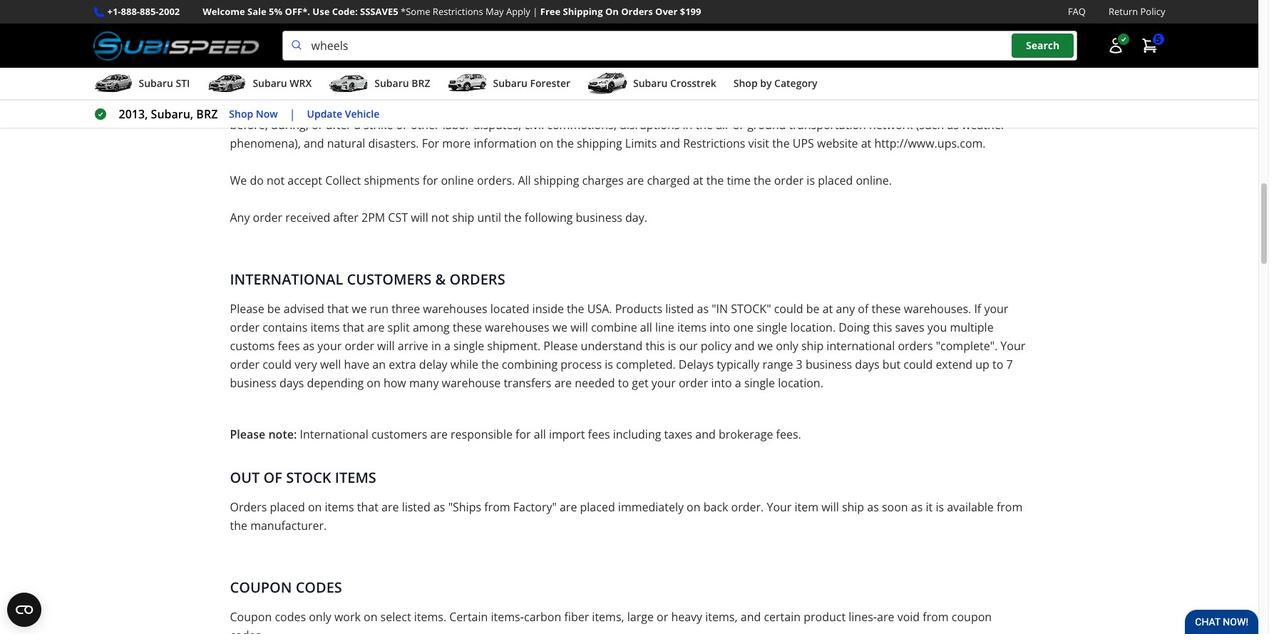 Task type: locate. For each thing, give the bounding box(es) containing it.
contains
[[263, 320, 308, 335]]

2 vertical spatial business
[[230, 375, 277, 391]]

and left certain
[[741, 609, 761, 625]]

0 horizontal spatial business
[[230, 375, 277, 391]]

0 horizontal spatial days
[[280, 375, 304, 391]]

that down items
[[357, 499, 379, 515]]

days down international
[[856, 357, 880, 372]]

2 items, from the left
[[706, 609, 738, 625]]

the up acting
[[305, 80, 322, 96]]

void
[[898, 609, 920, 625]]

the left air
[[696, 117, 713, 133]]

0 vertical spatial days
[[856, 357, 880, 372]]

only inside please be advised that we run three warehouses located inside the usa. products listed as "in stock" could be at any of these warehouses. if your order contains items that are split among these warehouses we will combine all line items into one single location. doing this saves you multiple customs fees as your order will arrive in a single shipment. please understand this is our policy and we only ship international orders "complete". your order could very well have an extra delay while the combining process is completed. delays typically range 3 business days but could extend up to 7 business days depending on how many warehouse transfers are needed to get your order into a single location.
[[776, 338, 799, 354]]

subaru forester
[[493, 76, 571, 90]]

time down visit
[[727, 173, 751, 188]]

"complete".
[[936, 338, 998, 354]]

1 horizontal spatial |
[[533, 5, 538, 18]]

these
[[872, 301, 901, 317], [453, 320, 482, 335]]

0 horizontal spatial delivery
[[297, 61, 339, 77]]

the up caused
[[762, 61, 779, 77]]

stock
[[286, 468, 331, 487]]

by up similar
[[779, 80, 792, 96]]

to left 7
[[993, 357, 1004, 372]]

2 horizontal spatial your
[[985, 301, 1009, 317]]

to
[[481, 61, 491, 77], [666, 61, 677, 77], [515, 80, 526, 96], [993, 357, 1004, 372], [618, 375, 629, 391]]

0 vertical spatial fees
[[278, 338, 300, 354]]

7
[[1007, 357, 1013, 372]]

delivery
[[297, 61, 339, 77], [567, 80, 609, 96]]

all left line at the right of page
[[640, 320, 652, 335]]

items, right 'fiber'
[[592, 609, 625, 625]]

as left the soon
[[868, 499, 879, 515]]

into down "in
[[710, 320, 731, 335]]

not up public
[[950, 61, 968, 77]]

subaru sti button
[[93, 71, 190, 99]]

orders
[[898, 338, 933, 354]]

subaru for subaru crosstrek
[[633, 76, 668, 90]]

0 vertical spatial but
[[929, 61, 947, 77]]

items
[[335, 468, 376, 487]]

is inside orders placed on items that are listed as "ships from factory" are placed immediately on back order. your item will ship as soon as it is available from the manufacturer.
[[936, 499, 944, 515]]

1 horizontal spatial by
[[779, 80, 792, 96]]

items up our
[[678, 320, 707, 335]]

shipments up person
[[494, 61, 550, 77]]

by left category
[[761, 76, 772, 90]]

guarantee
[[342, 61, 396, 77]]

including
[[613, 427, 662, 442]]

could left very
[[263, 357, 292, 372]]

process
[[561, 357, 602, 372]]

1 vertical spatial listed
[[402, 499, 431, 515]]

4 subaru from the left
[[493, 76, 528, 90]]

strike
[[364, 117, 393, 133]]

at right the website
[[861, 136, 872, 151]]

fees down the contains
[[278, 338, 300, 354]]

single down stock"
[[757, 320, 788, 335]]

888-
[[121, 5, 140, 18]]

placed left immediately
[[580, 499, 615, 515]]

your left item at bottom right
[[767, 499, 792, 515]]

fiber
[[565, 609, 589, 625]]

1 horizontal spatial ship
[[802, 338, 824, 354]]

open widget image
[[7, 593, 41, 627]]

a subaru forester thumbnail image image
[[448, 73, 488, 94]]

and inside coupon codes only work on select items. certain items‒carbon fiber items, large or heavy items, and certain product lines‒are void from coupon codes.
[[741, 609, 761, 625]]

we down inside
[[553, 320, 568, 335]]

is right it
[[936, 499, 944, 515]]

2 vertical spatial your
[[652, 375, 676, 391]]

0 horizontal spatial orders
[[230, 499, 267, 515]]

will up an
[[377, 338, 395, 354]]

or up disasters.
[[396, 117, 408, 133]]

1 horizontal spatial your
[[1001, 338, 1026, 354]]

1 vertical spatial only
[[309, 609, 332, 625]]

1 horizontal spatial restrictions
[[684, 136, 746, 151]]

0 vertical spatial into
[[710, 320, 731, 335]]

of down 'including,'
[[899, 80, 910, 96]]

2pm
[[362, 210, 385, 225]]

of down delayed
[[612, 80, 622, 96]]

the left usa.
[[567, 301, 585, 317]]

1 vertical spatial time
[[727, 173, 751, 188]]

0 horizontal spatial in
[[431, 338, 441, 354]]

0 horizontal spatial by
[[761, 76, 772, 90]]

listed left "ships
[[402, 499, 431, 515]]

certain
[[450, 609, 488, 625]]

0 vertical spatial time
[[270, 61, 294, 77]]

1 vertical spatial your
[[767, 499, 792, 515]]

location. up 3
[[791, 320, 836, 335]]

cst
[[388, 210, 408, 225]]

1 vertical spatial acts
[[596, 99, 617, 114]]

1 vertical spatial we
[[553, 320, 568, 335]]

search
[[1026, 39, 1060, 52]]

will right item at bottom right
[[822, 499, 839, 515]]

1 vertical spatial restrictions
[[684, 136, 746, 151]]

policy
[[1141, 5, 1166, 18]]

1 horizontal spatial accept
[[529, 80, 564, 96]]

1 vertical spatial single
[[454, 338, 484, 354]]

arrive
[[398, 338, 429, 354]]

certain
[[764, 609, 801, 625]]

0 horizontal spatial but
[[883, 357, 901, 372]]

0 horizontal spatial placed
[[270, 499, 305, 515]]

0 vertical spatial brz
[[412, 76, 430, 90]]

a subaru crosstrek thumbnail image image
[[588, 73, 628, 94]]

shipments
[[494, 61, 550, 77], [364, 173, 420, 188]]

ship inside orders placed on items that are listed as "ships from factory" are placed immediately on back order. your item will ship as soon as it is available from the manufacturer.
[[842, 499, 865, 515]]

shop inside shop by category dropdown button
[[734, 76, 758, 90]]

please for responsible
[[230, 427, 266, 442]]

for left online
[[423, 173, 438, 188]]

listed up line at the right of page
[[666, 301, 694, 317]]

your up 7
[[1001, 338, 1026, 354]]

the
[[230, 61, 250, 77]]

to right person
[[515, 80, 526, 96]]

shop inside shop now link
[[229, 107, 253, 120]]

0 vertical spatial listed
[[666, 301, 694, 317]]

0 horizontal spatial time
[[270, 61, 294, 77]]

*some restrictions may apply | free shipping on orders over $199
[[401, 5, 702, 18]]

0 horizontal spatial shipments
[[364, 173, 420, 188]]

2 horizontal spatial business
[[806, 357, 853, 372]]

shipments down disasters.
[[364, 173, 420, 188]]

but inside the on-time delivery guarantee does not apply to shipments that are delayed due to causes beyond the courier's control, including, but not limited to, the following: the unavailability or refusal of a person to accept delivery of the shipment, delays caused by the consignee, acts of god, public authorities acting with actual or apparent authority on the premises, acts or omissions of customs or similar authorities, riots, circumstances arising before, during, or after a strike or other labor disputes, civil commotions, disruptions in the air or ground transportation network (such as weather phenomena), and natural disasters. for more information on the shipping limits and restrictions visit the ups website at http://www.ups.com.
[[929, 61, 947, 77]]

but
[[929, 61, 947, 77], [883, 357, 901, 372]]

doing
[[839, 320, 870, 335]]

items, right heavy
[[706, 609, 738, 625]]

0 vertical spatial at
[[861, 136, 872, 151]]

of inside please be advised that we run three warehouses located inside the usa. products listed as "in stock" could be at any of these warehouses. if your order contains items that are split among these warehouses we will combine all line items into one single location. doing this saves you multiple customs fees as your order will arrive in a single shipment. please understand this is our policy and we only ship international orders "complete". your order could very well have an extra delay while the combining process is completed. delays typically range 3 business days but could extend up to 7 business days depending on how many warehouse transfers are needed to get your order into a single location.
[[858, 301, 869, 317]]

3 subaru from the left
[[375, 76, 409, 90]]

1 horizontal spatial from
[[923, 609, 949, 625]]

do
[[250, 173, 264, 188]]

could right stock"
[[774, 301, 804, 317]]

visit
[[749, 136, 770, 151]]

well
[[320, 357, 341, 372]]

subaru brz button
[[329, 71, 430, 99]]

1 vertical spatial ship
[[802, 338, 824, 354]]

typically
[[717, 357, 760, 372]]

0 horizontal spatial these
[[453, 320, 482, 335]]

that up premises,
[[553, 61, 575, 77]]

subaru for subaru wrx
[[253, 76, 287, 90]]

2 vertical spatial at
[[823, 301, 833, 317]]

0 vertical spatial only
[[776, 338, 799, 354]]

is down the understand
[[605, 357, 613, 372]]

2 be from the left
[[807, 301, 820, 317]]

0 horizontal spatial fees
[[278, 338, 300, 354]]

time up following:
[[270, 61, 294, 77]]

this
[[873, 320, 893, 335], [646, 338, 665, 354]]

we
[[230, 173, 247, 188]]

as
[[948, 117, 959, 133], [697, 301, 709, 317], [303, 338, 315, 354], [434, 499, 445, 515], [868, 499, 879, 515], [911, 499, 923, 515]]

search input field
[[282, 31, 1077, 61]]

not right do
[[267, 173, 285, 188]]

orders.
[[477, 173, 515, 188]]

business left day.
[[576, 210, 623, 225]]

0 vertical spatial this
[[873, 320, 893, 335]]

import
[[549, 427, 585, 442]]

shop up the customs
[[734, 76, 758, 90]]

from right available
[[997, 499, 1023, 515]]

crosstrek
[[671, 76, 717, 90]]

will inside orders placed on items that are listed as "ships from factory" are placed immediately on back order. your item will ship as soon as it is available from the manufacturer.
[[822, 499, 839, 515]]

0 vertical spatial shipping
[[577, 136, 623, 151]]

an
[[373, 357, 386, 372]]

brz inside subaru brz dropdown button
[[412, 76, 430, 90]]

0 vertical spatial orders
[[621, 5, 653, 18]]

button image
[[1107, 37, 1125, 54]]

1 vertical spatial in
[[431, 338, 441, 354]]

apparent
[[401, 99, 450, 114]]

subaru for subaru sti
[[139, 76, 173, 90]]

placed up manufacturer.
[[270, 499, 305, 515]]

shop
[[734, 76, 758, 90], [229, 107, 253, 120]]

for for online
[[423, 173, 438, 188]]

among
[[413, 320, 450, 335]]

warehouses up among
[[423, 301, 488, 317]]

this left saves
[[873, 320, 893, 335]]

2 vertical spatial ship
[[842, 499, 865, 515]]

in inside the on-time delivery guarantee does not apply to shipments that are delayed due to causes beyond the courier's control, including, but not limited to, the following: the unavailability or refusal of a person to accept delivery of the shipment, delays caused by the consignee, acts of god, public authorities acting with actual or apparent authority on the premises, acts or omissions of customs or similar authorities, riots, circumstances arising before, during, or after a strike or other labor disputes, civil commotions, disruptions in the air or ground transportation network (such as weather phenomena), and natural disasters. for more information on the shipping limits and restrictions visit the ups website at http://www.ups.com.
[[683, 117, 693, 133]]

subaru
[[139, 76, 173, 90], [253, 76, 287, 90], [375, 76, 409, 90], [493, 76, 528, 90], [633, 76, 668, 90]]

out of stock items
[[230, 468, 376, 487]]

on inside coupon codes only work on select items. certain items‒carbon fiber items, large or heavy items, and certain product lines‒are void from coupon codes.
[[364, 609, 378, 625]]

0 vertical spatial for
[[423, 173, 438, 188]]

acting
[[291, 99, 323, 114]]

0 vertical spatial all
[[640, 320, 652, 335]]

after inside the on-time delivery guarantee does not apply to shipments that are delayed due to causes beyond the courier's control, including, but not limited to, the following: the unavailability or refusal of a person to accept delivery of the shipment, delays caused by the consignee, acts of god, public authorities acting with actual or apparent authority on the premises, acts or omissions of customs or similar authorities, riots, circumstances arising before, during, or after a strike or other labor disputes, civil commotions, disruptions in the air or ground transportation network (such as weather phenomena), and natural disasters. for more information on the shipping limits and restrictions visit the ups website at http://www.ups.com.
[[326, 117, 352, 133]]

god,
[[913, 80, 938, 96]]

lines‒are
[[849, 609, 895, 625]]

ship left the soon
[[842, 499, 865, 515]]

order right any
[[253, 210, 283, 225]]

5
[[1156, 32, 1162, 46]]

1 horizontal spatial business
[[576, 210, 623, 225]]

0 vertical spatial location.
[[791, 320, 836, 335]]

items inside orders placed on items that are listed as "ships from factory" are placed immediately on back order. your item will ship as soon as it is available from the manufacturer.
[[325, 499, 354, 515]]

orders down the "out"
[[230, 499, 267, 515]]

transportation
[[789, 117, 867, 133]]

0 horizontal spatial items,
[[592, 609, 625, 625]]

1 vertical spatial for
[[516, 427, 531, 442]]

items
[[311, 320, 340, 335], [678, 320, 707, 335], [325, 499, 354, 515]]

advised
[[284, 301, 324, 317]]

sssave5
[[360, 5, 398, 18]]

5 subaru from the left
[[633, 76, 668, 90]]

1 vertical spatial shipments
[[364, 173, 420, 188]]

subaru inside 'dropdown button'
[[493, 76, 528, 90]]

forester
[[530, 76, 571, 90]]

0 horizontal spatial only
[[309, 609, 332, 625]]

sale
[[248, 5, 267, 18]]

while
[[451, 357, 479, 372]]

as inside the on-time delivery guarantee does not apply to shipments that are delayed due to causes beyond the courier's control, including, but not limited to, the following: the unavailability or refusal of a person to accept delivery of the shipment, delays caused by the consignee, acts of god, public authorities acting with actual or apparent authority on the premises, acts or omissions of customs or similar authorities, riots, circumstances arising before, during, or after a strike or other labor disputes, civil commotions, disruptions in the air or ground transportation network (such as weather phenomena), and natural disasters. for more information on the shipping limits and restrictions visit the ups website at http://www.ups.com.
[[948, 117, 959, 133]]

1 horizontal spatial orders
[[621, 5, 653, 18]]

0 horizontal spatial from
[[484, 499, 510, 515]]

0 horizontal spatial for
[[423, 173, 438, 188]]

ship up 3
[[802, 338, 824, 354]]

shop by category button
[[734, 71, 818, 99]]

to up person
[[481, 61, 491, 77]]

only inside coupon codes only work on select items. certain items‒carbon fiber items, large or heavy items, and certain product lines‒are void from coupon codes.
[[309, 609, 332, 625]]

collect
[[325, 173, 361, 188]]

1 vertical spatial all
[[534, 427, 546, 442]]

in down the 'omissions'
[[683, 117, 693, 133]]

| right now
[[289, 106, 296, 122]]

the inside orders placed on items that are listed as "ships from factory" are placed immediately on back order. your item will ship as soon as it is available from the manufacturer.
[[230, 518, 248, 534]]

the up the civil
[[521, 99, 538, 114]]

over
[[656, 5, 678, 18]]

business
[[576, 210, 623, 225], [806, 357, 853, 372], [230, 375, 277, 391]]

could
[[774, 301, 804, 317], [263, 357, 292, 372], [904, 357, 933, 372]]

are inside the on-time delivery guarantee does not apply to shipments that are delayed due to causes beyond the courier's control, including, but not limited to, the following: the unavailability or refusal of a person to accept delivery of the shipment, delays caused by the consignee, acts of god, public authorities acting with actual or apparent authority on the premises, acts or omissions of customs or similar authorities, riots, circumstances arising before, during, or after a strike or other labor disputes, civil commotions, disruptions in the air or ground transportation network (such as weather phenomena), and natural disasters. for more information on the shipping limits and restrictions visit the ups website at http://www.ups.com.
[[578, 61, 595, 77]]

subaru inside "dropdown button"
[[633, 76, 668, 90]]

customs
[[705, 99, 752, 114]]

0 vertical spatial shop
[[734, 76, 758, 90]]

understand
[[581, 338, 643, 354]]

international
[[300, 427, 369, 442]]

caused
[[739, 80, 776, 96]]

0 vertical spatial single
[[757, 320, 788, 335]]

1 vertical spatial your
[[318, 338, 342, 354]]

0 vertical spatial these
[[872, 301, 901, 317]]

items.
[[414, 609, 447, 625]]

to up shipment,
[[666, 61, 677, 77]]

for for all
[[516, 427, 531, 442]]

single down range
[[745, 375, 775, 391]]

1 subaru from the left
[[139, 76, 173, 90]]

0 vertical spatial accept
[[529, 80, 564, 96]]

on up disputes,
[[504, 99, 518, 114]]

0 vertical spatial warehouses
[[423, 301, 488, 317]]

for right responsible
[[516, 427, 531, 442]]

0 horizontal spatial be
[[267, 301, 281, 317]]

inside
[[533, 301, 564, 317]]

2 horizontal spatial at
[[861, 136, 872, 151]]

online
[[441, 173, 474, 188]]

into down typically
[[712, 375, 732, 391]]

during,
[[271, 117, 309, 133]]

after down with in the left top of the page
[[326, 117, 352, 133]]

1 vertical spatial this
[[646, 338, 665, 354]]

natural
[[327, 136, 365, 151]]

three
[[392, 301, 420, 317]]

business down customs
[[230, 375, 277, 391]]

0 vertical spatial shipments
[[494, 61, 550, 77]]

could down orders
[[904, 357, 933, 372]]

subaru for subaru brz
[[375, 76, 409, 90]]

2 horizontal spatial we
[[758, 338, 773, 354]]

1 horizontal spatial these
[[872, 301, 901, 317]]

extra
[[389, 357, 416, 372]]

but up god,
[[929, 61, 947, 77]]

0 vertical spatial |
[[533, 5, 538, 18]]

international customers & orders
[[230, 270, 505, 289]]

subaru,
[[151, 106, 193, 122]]

but inside please be advised that we run three warehouses located inside the usa. products listed as "in stock" could be at any of these warehouses. if your order contains items that are split among these warehouses we will combine all line items into one single location. doing this saves you multiple customs fees as your order will arrive in a single shipment. please understand this is our policy and we only ship international orders "complete". your order could very well have an extra delay while the combining process is completed. delays typically range 3 business days but could extend up to 7 business days depending on how many warehouse transfers are needed to get your order into a single location.
[[883, 357, 901, 372]]

1 vertical spatial delivery
[[567, 80, 609, 96]]

at right charged
[[693, 173, 704, 188]]

listed inside please be advised that we run three warehouses located inside the usa. products listed as "in stock" could be at any of these warehouses. if your order contains items that are split among these warehouses we will combine all line items into one single location. doing this saves you multiple customs fees as your order will arrive in a single shipment. please understand this is our policy and we only ship international orders "complete". your order could very well have an extra delay while the combining process is completed. delays typically range 3 business days but could extend up to 7 business days depending on how many warehouse transfers are needed to get your order into a single location.
[[666, 301, 694, 317]]

we left run
[[352, 301, 367, 317]]

all left import
[[534, 427, 546, 442]]

on
[[606, 5, 619, 18]]

accept up premises,
[[529, 80, 564, 96]]

0 vertical spatial acts
[[875, 80, 896, 96]]

restrictions left may
[[433, 5, 483, 18]]

1 vertical spatial business
[[806, 357, 853, 372]]

1 vertical spatial days
[[280, 375, 304, 391]]

after left 2pm at the top of the page
[[333, 210, 359, 225]]

acts up riots,
[[875, 80, 896, 96]]

0 vertical spatial after
[[326, 117, 352, 133]]

1 vertical spatial at
[[693, 173, 704, 188]]

update vehicle
[[307, 107, 380, 120]]

shipments inside the on-time delivery guarantee does not apply to shipments that are delayed due to causes beyond the courier's control, including, but not limited to, the following: the unavailability or refusal of a person to accept delivery of the shipment, delays caused by the consignee, acts of god, public authorities acting with actual or apparent authority on the premises, acts or omissions of customs or similar authorities, riots, circumstances arising before, during, or after a strike or other labor disputes, civil commotions, disruptions in the air or ground transportation network (such as weather phenomena), and natural disasters. for more information on the shipping limits and restrictions visit the ups website at http://www.ups.com.
[[494, 61, 550, 77]]

1 horizontal spatial items,
[[706, 609, 738, 625]]

riots,
[[871, 99, 898, 114]]

1 items, from the left
[[592, 609, 625, 625]]

international
[[230, 270, 343, 289]]

sti
[[176, 76, 190, 90]]

shop left now
[[229, 107, 253, 120]]

days down very
[[280, 375, 304, 391]]

items down 'advised'
[[311, 320, 340, 335]]

1 horizontal spatial we
[[553, 320, 568, 335]]

shipping
[[563, 5, 603, 18]]

placed down the website
[[818, 173, 853, 188]]

limits
[[625, 136, 657, 151]]

subaru brz
[[375, 76, 430, 90]]

2013,
[[119, 106, 148, 122]]

2 subaru from the left
[[253, 76, 287, 90]]



Task type: vqa. For each thing, say whether or not it's contained in the screenshot.
ship
yes



Task type: describe. For each thing, give the bounding box(es) containing it.
on down the civil
[[540, 136, 554, 151]]

or up strike
[[386, 99, 398, 114]]

0 vertical spatial we
[[352, 301, 367, 317]]

faq
[[1068, 5, 1086, 18]]

get
[[632, 375, 649, 391]]

1 horizontal spatial your
[[652, 375, 676, 391]]

shop for shop by category
[[734, 76, 758, 90]]

ship inside please be advised that we run three warehouses located inside the usa. products listed as "in stock" could be at any of these warehouses. if your order contains items that are split among these warehouses we will combine all line items into one single location. doing this saves you multiple customs fees as your order will arrive in a single shipment. please understand this is our policy and we only ship international orders "complete". your order could very well have an extra delay while the combining process is completed. delays typically range 3 business days but could extend up to 7 business days depending on how many warehouse transfers are needed to get your order into a single location.
[[802, 338, 824, 354]]

1 vertical spatial into
[[712, 375, 732, 391]]

the down the
[[230, 80, 248, 96]]

welcome sale 5% off*. use code: sssave5
[[203, 5, 398, 18]]

1 horizontal spatial this
[[873, 320, 893, 335]]

may
[[486, 5, 504, 18]]

network
[[870, 117, 913, 133]]

product
[[804, 609, 846, 625]]

in inside please be advised that we run three warehouses located inside the usa. products listed as "in stock" could be at any of these warehouses. if your order contains items that are split among these warehouses we will combine all line items into one single location. doing this saves you multiple customs fees as your order will arrive in a single shipment. please understand this is our policy and we only ship international orders "complete". your order could very well have an extra delay while the combining process is completed. delays typically range 3 business days but could extend up to 7 business days depending on how many warehouse transfers are needed to get your order into a single location.
[[431, 338, 441, 354]]

to,
[[1011, 61, 1025, 77]]

website
[[817, 136, 859, 151]]

or right air
[[733, 117, 745, 133]]

will down usa.
[[571, 320, 588, 335]]

is left our
[[668, 338, 677, 354]]

similar
[[769, 99, 805, 114]]

and down during,
[[304, 136, 324, 151]]

update vehicle button
[[307, 106, 380, 122]]

a up delay
[[444, 338, 451, 354]]

items‒carbon
[[491, 609, 562, 625]]

authority
[[453, 99, 501, 114]]

codes
[[275, 609, 306, 625]]

all inside please be advised that we run three warehouses located inside the usa. products listed as "in stock" could be at any of these warehouses. if your order contains items that are split among these warehouses we will combine all line items into one single location. doing this saves you multiple customs fees as your order will arrive in a single shipment. please understand this is our policy and we only ship international orders "complete". your order could very well have an extra delay while the combining process is completed. delays typically range 3 business days but could extend up to 7 business days depending on how many warehouse transfers are needed to get your order into a single location.
[[640, 320, 652, 335]]

1 horizontal spatial days
[[856, 357, 880, 372]]

received
[[285, 210, 330, 225]]

1 vertical spatial these
[[453, 320, 482, 335]]

&
[[436, 270, 446, 289]]

0 horizontal spatial accept
[[288, 173, 322, 188]]

of
[[264, 468, 282, 487]]

1 vertical spatial please
[[544, 338, 578, 354]]

1 horizontal spatial fees
[[588, 427, 610, 442]]

0 horizontal spatial |
[[289, 106, 296, 122]]

the down courier's
[[795, 80, 812, 96]]

any order received after 2pm cst will not ship until the following business day.
[[230, 210, 648, 225]]

order up customs
[[230, 320, 260, 335]]

have
[[344, 357, 370, 372]]

refusal
[[412, 80, 449, 96]]

products
[[615, 301, 663, 317]]

on inside please be advised that we run three warehouses located inside the usa. products listed as "in stock" could be at any of these warehouses. if your order contains items that are split among these warehouses we will combine all line items into one single location. doing this saves you multiple customs fees as your order will arrive in a single shipment. please understand this is our policy and we only ship international orders "complete". your order could very well have an extra delay while the combining process is completed. delays typically range 3 business days but could extend up to 7 business days depending on how many warehouse transfers are needed to get your order into a single location.
[[367, 375, 381, 391]]

0 horizontal spatial could
[[263, 357, 292, 372]]

+1-888-885-2002 link
[[107, 4, 180, 19]]

work
[[334, 609, 361, 625]]

1 vertical spatial shipping
[[534, 173, 579, 188]]

as left "in
[[697, 301, 709, 317]]

commotions,
[[547, 117, 617, 133]]

2 horizontal spatial from
[[997, 499, 1023, 515]]

arising
[[980, 99, 1016, 114]]

shipment,
[[646, 80, 699, 96]]

as up very
[[303, 338, 315, 354]]

now
[[256, 107, 278, 120]]

that up the have
[[343, 320, 364, 335]]

or down a subaru crosstrek thumbnail image
[[620, 99, 632, 114]]

the right charged
[[707, 173, 724, 188]]

phenomena),
[[230, 136, 301, 151]]

of down apply
[[452, 80, 463, 96]]

the down visit
[[754, 173, 772, 188]]

combine
[[591, 320, 637, 335]]

faq link
[[1068, 4, 1086, 19]]

will right cst
[[411, 210, 428, 225]]

0 horizontal spatial your
[[318, 338, 342, 354]]

1 be from the left
[[267, 301, 281, 317]]

time inside the on-time delivery guarantee does not apply to shipments that are delayed due to causes beyond the courier's control, including, but not limited to, the following: the unavailability or refusal of a person to accept delivery of the shipment, delays caused by the consignee, acts of god, public authorities acting with actual or apparent authority on the premises, acts or omissions of customs or similar authorities, riots, circumstances arising before, during, or after a strike or other labor disputes, civil commotions, disruptions in the air or ground transportation network (such as weather phenomena), and natural disasters. for more information on the shipping limits and restrictions visit the ups website at http://www.ups.com.
[[270, 61, 294, 77]]

stock"
[[731, 301, 771, 317]]

ups
[[793, 136, 815, 151]]

located
[[491, 301, 530, 317]]

subaru sti
[[139, 76, 190, 90]]

fees.
[[776, 427, 802, 442]]

that inside orders placed on items that are listed as "ships from factory" are placed immediately on back order. your item will ship as soon as it is available from the manufacturer.
[[357, 499, 379, 515]]

range
[[763, 357, 794, 372]]

$199
[[680, 5, 702, 18]]

0 horizontal spatial at
[[693, 173, 704, 188]]

on left back
[[687, 499, 701, 515]]

omissions
[[635, 99, 688, 114]]

policy
[[701, 338, 732, 354]]

many
[[409, 375, 439, 391]]

a left strike
[[355, 117, 361, 133]]

a subaru brz thumbnail image image
[[329, 73, 369, 94]]

the down commotions,
[[557, 136, 574, 151]]

subispeed logo image
[[93, 31, 259, 61]]

1 horizontal spatial could
[[774, 301, 804, 317]]

5%
[[269, 5, 283, 18]]

2013, subaru, brz
[[119, 106, 218, 122]]

your inside orders placed on items that are listed as "ships from factory" are placed immediately on back order. your item will ship as soon as it is available from the manufacturer.
[[767, 499, 792, 515]]

or down acting
[[312, 117, 323, 133]]

subaru forester button
[[448, 71, 571, 99]]

as left it
[[911, 499, 923, 515]]

combining
[[502, 357, 558, 372]]

and right 'taxes'
[[696, 427, 716, 442]]

brokerage
[[719, 427, 774, 442]]

back
[[704, 499, 729, 515]]

needed
[[575, 375, 615, 391]]

the right until
[[504, 210, 522, 225]]

accept inside the on-time delivery guarantee does not apply to shipments that are delayed due to causes beyond the courier's control, including, but not limited to, the following: the unavailability or refusal of a person to accept delivery of the shipment, delays caused by the consignee, acts of god, public authorities acting with actual or apparent authority on the premises, acts or omissions of customs or similar authorities, riots, circumstances arising before, during, or after a strike or other labor disputes, civil commotions, disruptions in the air or ground transportation network (such as weather phenomena), and natural disasters. for more information on the shipping limits and restrictions visit the ups website at http://www.ups.com.
[[529, 80, 564, 96]]

at inside please be advised that we run three warehouses located inside the usa. products listed as "in stock" could be at any of these warehouses. if your order contains items that are split among these warehouses we will combine all line items into one single location. doing this saves you multiple customs fees as your order will arrive in a single shipment. please understand this is our policy and we only ship international orders "complete". your order could very well have an extra delay while the combining process is completed. delays typically range 3 business days but could extend up to 7 business days depending on how many warehouse transfers are needed to get your order into a single location.
[[823, 301, 833, 317]]

please for run
[[230, 301, 264, 317]]

0 vertical spatial delivery
[[297, 61, 339, 77]]

the on-time delivery guarantee does not apply to shipments that are delayed due to causes beyond the courier's control, including, but not limited to, the following: the unavailability or refusal of a person to accept delivery of the shipment, delays caused by the consignee, acts of god, public authorities acting with actual or apparent authority on the premises, acts or omissions of customs or similar authorities, riots, circumstances arising before, during, or after a strike or other labor disputes, civil commotions, disruptions in the air or ground transportation network (such as weather phenomena), and natural disasters. for more information on the shipping limits and restrictions visit the ups website at http://www.ups.com.
[[230, 61, 1025, 151]]

from inside coupon codes only work on select items. certain items‒carbon fiber items, large or heavy items, and certain product lines‒are void from coupon codes.
[[923, 609, 949, 625]]

0 horizontal spatial brz
[[196, 106, 218, 122]]

a down typically
[[735, 375, 742, 391]]

off*.
[[285, 5, 310, 18]]

subaru for subaru forester
[[493, 76, 528, 90]]

or down does
[[398, 80, 410, 96]]

shipping inside the on-time delivery guarantee does not apply to shipments that are delayed due to causes beyond the courier's control, including, but not limited to, the following: the unavailability or refusal of a person to accept delivery of the shipment, delays caused by the consignee, acts of god, public authorities acting with actual or apparent authority on the premises, acts or omissions of customs or similar authorities, riots, circumstances arising before, during, or after a strike or other labor disputes, civil commotions, disruptions in the air or ground transportation network (such as weather phenomena), and natural disasters. for more information on the shipping limits and restrictions visit the ups website at http://www.ups.com.
[[577, 136, 623, 151]]

that inside the on-time delivery guarantee does not apply to shipments that are delayed due to causes beyond the courier's control, including, but not limited to, the following: the unavailability or refusal of a person to accept delivery of the shipment, delays caused by the consignee, acts of god, public authorities acting with actual or apparent authority on the premises, acts or omissions of customs or similar authorities, riots, circumstances arising before, during, or after a strike or other labor disputes, civil commotions, disruptions in the air or ground transportation network (such as weather phenomena), and natural disasters. for more information on the shipping limits and restrictions visit the ups website at http://www.ups.com.
[[553, 61, 575, 77]]

1 vertical spatial location.
[[778, 375, 824, 391]]

delayed
[[598, 61, 640, 77]]

0 horizontal spatial acts
[[596, 99, 617, 114]]

2 vertical spatial single
[[745, 375, 775, 391]]

0 vertical spatial business
[[576, 210, 623, 225]]

to left get
[[618, 375, 629, 391]]

warehouse
[[442, 375, 501, 391]]

http://www.ups.com.
[[875, 136, 986, 151]]

a subaru sti thumbnail image image
[[93, 73, 133, 94]]

charges
[[582, 173, 624, 188]]

at inside the on-time delivery guarantee does not apply to shipments that are delayed due to causes beyond the courier's control, including, but not limited to, the following: the unavailability or refusal of a person to accept delivery of the shipment, delays caused by the consignee, acts of god, public authorities acting with actual or apparent authority on the premises, acts or omissions of customs or similar authorities, riots, circumstances arising before, during, or after a strike or other labor disputes, civil commotions, disruptions in the air or ground transportation network (such as weather phenomena), and natural disasters. for more information on the shipping limits and restrictions visit the ups website at http://www.ups.com.
[[861, 136, 872, 151]]

1 vertical spatial after
[[333, 210, 359, 225]]

of down crosstrek
[[691, 99, 702, 114]]

on down stock
[[308, 499, 322, 515]]

the down delayed
[[625, 80, 643, 96]]

shop for shop now
[[229, 107, 253, 120]]

and down disruptions
[[660, 136, 681, 151]]

is down ups
[[807, 173, 815, 188]]

order up the have
[[345, 338, 374, 354]]

due
[[643, 61, 663, 77]]

or down caused
[[754, 99, 766, 114]]

subaru wrx
[[253, 76, 312, 90]]

and inside please be advised that we run three warehouses located inside the usa. products listed as "in stock" could be at any of these warehouses. if your order contains items that are split among these warehouses we will combine all line items into one single location. doing this saves you multiple customs fees as your order will arrive in a single shipment. please understand this is our policy and we only ship international orders "complete". your order could very well have an extra delay while the combining process is completed. delays typically range 3 business days but could extend up to 7 business days depending on how many warehouse transfers are needed to get your order into a single location.
[[735, 338, 755, 354]]

0 horizontal spatial all
[[534, 427, 546, 442]]

on-
[[253, 61, 270, 77]]

0 horizontal spatial ship
[[452, 210, 475, 225]]

your inside please be advised that we run three warehouses located inside the usa. products listed as "in stock" could be at any of these warehouses. if your order contains items that are split among these warehouses we will combine all line items into one single location. doing this saves you multiple customs fees as your order will arrive in a single shipment. please understand this is our policy and we only ship international orders "complete". your order could very well have an extra delay while the combining process is completed. delays typically range 3 business days but could extend up to 7 business days depending on how many warehouse transfers are needed to get your order into a single location.
[[1001, 338, 1026, 354]]

return policy link
[[1109, 4, 1166, 19]]

more
[[442, 136, 471, 151]]

1 horizontal spatial placed
[[580, 499, 615, 515]]

that right 'advised'
[[327, 301, 349, 317]]

2002
[[159, 5, 180, 18]]

2 horizontal spatial could
[[904, 357, 933, 372]]

a down apply
[[466, 80, 472, 96]]

we do not accept collect shipments for online orders. all shipping charges are charged at the time the order is placed online.
[[230, 173, 892, 188]]

order down delays
[[679, 375, 709, 391]]

1 vertical spatial warehouses
[[485, 320, 550, 335]]

following
[[525, 210, 573, 225]]

as left "ships
[[434, 499, 445, 515]]

consignee,
[[815, 80, 872, 96]]

run
[[370, 301, 389, 317]]

1 horizontal spatial time
[[727, 173, 751, 188]]

+1-888-885-2002
[[107, 5, 180, 18]]

0 horizontal spatial restrictions
[[433, 5, 483, 18]]

fees inside please be advised that we run three warehouses located inside the usa. products listed as "in stock" could be at any of these warehouses. if your order contains items that are split among these warehouses we will combine all line items into one single location. doing this saves you multiple customs fees as your order will arrive in a single shipment. please understand this is our policy and we only ship international orders "complete". your order could very well have an extra delay while the combining process is completed. delays typically range 3 business days but could extend up to 7 business days depending on how many warehouse transfers are needed to get your order into a single location.
[[278, 338, 300, 354]]

order down customs
[[230, 357, 260, 372]]

"ships
[[448, 499, 482, 515]]

+1-
[[107, 5, 121, 18]]

customs
[[230, 338, 275, 354]]

other
[[411, 117, 440, 133]]

premises,
[[541, 99, 593, 114]]

2 horizontal spatial placed
[[818, 173, 853, 188]]

0 vertical spatial your
[[985, 301, 1009, 317]]

the right while
[[482, 357, 499, 372]]

*some
[[401, 5, 430, 18]]

a subaru wrx thumbnail image image
[[207, 73, 247, 94]]

restrictions inside the on-time delivery guarantee does not apply to shipments that are delayed due to causes beyond the courier's control, including, but not limited to, the following: the unavailability or refusal of a person to accept delivery of the shipment, delays caused by the consignee, acts of god, public authorities acting with actual or apparent authority on the premises, acts or omissions of customs or similar authorities, riots, circumstances arising before, during, or after a strike or other labor disputes, civil commotions, disruptions in the air or ground transportation network (such as weather phenomena), and natural disasters. for more information on the shipping limits and restrictions visit the ups website at http://www.ups.com.
[[684, 136, 746, 151]]

"in
[[712, 301, 728, 317]]

disputes,
[[473, 117, 522, 133]]

order down ups
[[774, 173, 804, 188]]

subaru crosstrek button
[[588, 71, 717, 99]]

not up "refusal"
[[428, 61, 446, 77]]

1 horizontal spatial acts
[[875, 80, 896, 96]]

not down online
[[431, 210, 449, 225]]

select
[[381, 609, 411, 625]]

shop now
[[229, 107, 278, 120]]

coupon
[[230, 609, 272, 625]]

please be advised that we run three warehouses located inside the usa. products listed as "in stock" could be at any of these warehouses. if your order contains items that are split among these warehouses we will combine all line items into one single location. doing this saves you multiple customs fees as your order will arrive in a single shipment. please understand this is our policy and we only ship international orders "complete". your order could very well have an extra delay while the combining process is completed. delays typically range 3 business days but could extend up to 7 business days depending on how many warehouse transfers are needed to get your order into a single location.
[[230, 301, 1026, 391]]

the right visit
[[773, 136, 790, 151]]

listed inside orders placed on items that are listed as "ships from factory" are placed immediately on back order. your item will ship as soon as it is available from the manufacturer.
[[402, 499, 431, 515]]

orders inside orders placed on items that are listed as "ships from factory" are placed immediately on back order. your item will ship as soon as it is available from the manufacturer.
[[230, 499, 267, 515]]

public
[[941, 80, 973, 96]]

it
[[926, 499, 933, 515]]

unavailability
[[325, 80, 395, 96]]

by inside dropdown button
[[761, 76, 772, 90]]

0 horizontal spatial this
[[646, 338, 665, 354]]

how
[[384, 375, 406, 391]]

by inside the on-time delivery guarantee does not apply to shipments that are delayed due to causes beyond the courier's control, including, but not limited to, the following: the unavailability or refusal of a person to accept delivery of the shipment, delays caused by the consignee, acts of god, public authorities acting with actual or apparent authority on the premises, acts or omissions of customs or similar authorities, riots, circumstances arising before, during, or after a strike or other labor disputes, civil commotions, disruptions in the air or ground transportation network (such as weather phenomena), and natural disasters. for more information on the shipping limits and restrictions visit the ups website at http://www.ups.com.
[[779, 80, 792, 96]]

international
[[827, 338, 895, 354]]

usa.
[[588, 301, 612, 317]]

or inside coupon codes only work on select items. certain items‒carbon fiber items, large or heavy items, and certain product lines‒are void from coupon codes.
[[657, 609, 669, 625]]

courier's
[[782, 61, 828, 77]]



